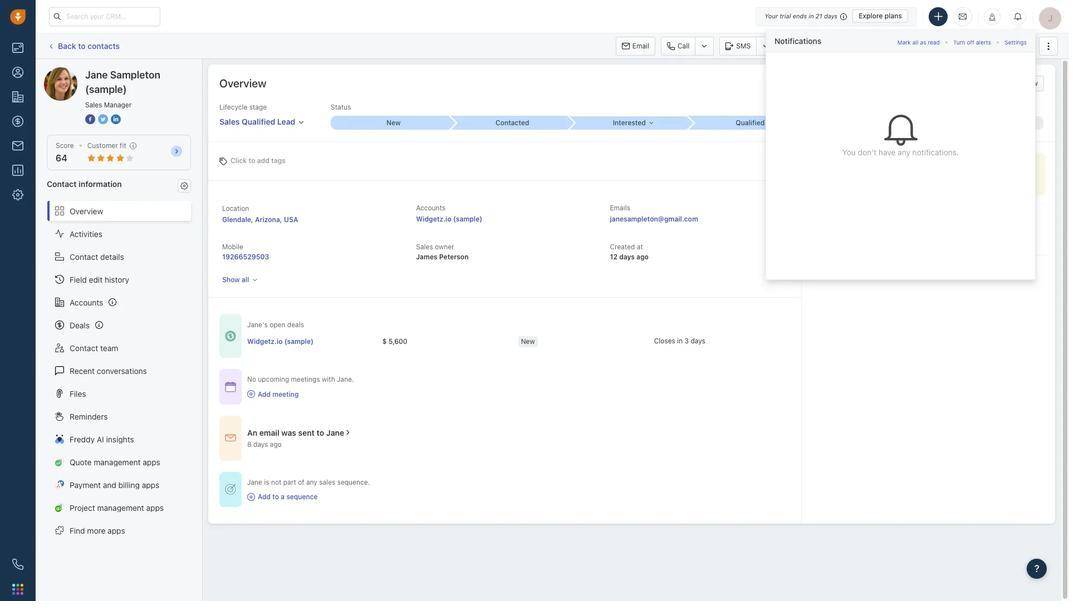 Task type: describe. For each thing, give the bounding box(es) containing it.
container_wx8msf4aqz5i3rn1 image for jane's open deals
[[225, 331, 236, 342]]

/
[[878, 118, 880, 127]]

sales qualified lead
[[219, 117, 295, 127]]

apps for project management apps
[[146, 503, 164, 513]]

not
[[271, 478, 281, 487]]

jane.
[[337, 376, 354, 384]]

a
[[281, 493, 285, 501]]

read
[[928, 39, 940, 45]]

linkedin circled image
[[111, 114, 121, 125]]

mobile 19266529503
[[222, 243, 269, 261]]

mark all as read link
[[898, 35, 940, 46]]

0 vertical spatial any
[[898, 148, 911, 157]]

insights
[[106, 435, 134, 444]]

21
[[816, 12, 822, 19]]

add for add deal
[[980, 42, 993, 50]]

contacted
[[496, 119, 529, 127]]

project
[[70, 503, 95, 513]]

jane is not part of any sales sequence.
[[247, 478, 370, 487]]

explore
[[859, 12, 883, 20]]

lifecycle
[[219, 103, 247, 111]]

all for show
[[242, 276, 249, 284]]

no
[[247, 376, 256, 384]]

show
[[222, 276, 240, 284]]

score 64
[[56, 141, 74, 163]]

add meeting
[[258, 390, 299, 399]]

to right sent
[[317, 428, 324, 438]]

1 vertical spatial widgetz.io
[[247, 337, 283, 346]]

details
[[100, 252, 124, 262]]

location
[[222, 204, 249, 213]]

twitter circled image
[[98, 114, 108, 125]]

lost
[[882, 118, 896, 127]]

back to contacts
[[58, 41, 120, 51]]

jane for jane sampleton (sample)
[[66, 67, 83, 76]]

upcoming
[[258, 376, 289, 384]]

part
[[283, 478, 296, 487]]

0 horizontal spatial overview
[[70, 206, 103, 216]]

1 horizontal spatial new
[[521, 337, 535, 346]]

your trial ends in 21 days
[[765, 12, 838, 19]]

you
[[843, 148, 856, 157]]

phone element
[[7, 554, 29, 576]]

turn
[[953, 39, 965, 45]]

activities
[[70, 229, 102, 239]]

show all
[[222, 276, 249, 284]]

add to a sequence link
[[247, 492, 370, 502]]

deals
[[70, 321, 90, 330]]

off
[[967, 39, 975, 45]]

phone image
[[12, 559, 23, 570]]

arizona,
[[255, 216, 282, 224]]

qualified inside qualified link
[[736, 119, 765, 127]]

jane's open deals
[[247, 321, 304, 329]]

janesampleton@gmail.com link
[[610, 214, 698, 225]]

days inside created at 12 days ago
[[619, 253, 635, 261]]

turn off alerts link
[[953, 35, 991, 46]]

team
[[100, 343, 118, 353]]

sales activities
[[894, 42, 941, 50]]

interested button
[[569, 116, 688, 130]]

status
[[331, 103, 351, 111]]

customize
[[975, 79, 1008, 87]]

call link
[[661, 36, 695, 55]]

contact team
[[70, 343, 118, 353]]

back
[[58, 41, 76, 51]]

contact for contact details
[[70, 252, 98, 262]]

owner
[[435, 243, 454, 251]]

find
[[70, 526, 85, 536]]

19266529503 link
[[222, 253, 269, 261]]

email button
[[616, 36, 656, 55]]

freddy
[[70, 435, 95, 444]]

jane right sent
[[326, 428, 344, 438]]

widgetz.io inside accounts widgetz.io (sample)
[[416, 215, 452, 223]]

recent conversations
[[70, 366, 147, 376]]

interested link
[[569, 116, 688, 130]]

19266529503
[[222, 253, 269, 261]]

sequence
[[286, 493, 318, 501]]

1 horizontal spatial widgetz.io (sample) link
[[416, 215, 482, 223]]

sampleton for jane sampleton (sample) sales manager
[[110, 69, 160, 81]]

sequence.
[[337, 478, 370, 487]]

sms
[[736, 41, 751, 50]]

accounts for accounts widgetz.io (sample)
[[416, 204, 446, 212]]

information
[[79, 179, 122, 189]]

usa
[[284, 216, 298, 224]]

emails janesampleton@gmail.com
[[610, 204, 698, 223]]

sales inside jane sampleton (sample) sales manager
[[85, 101, 102, 109]]

created at 12 days ago
[[610, 243, 649, 261]]

at
[[637, 243, 643, 251]]

email
[[259, 428, 279, 438]]

james
[[416, 253, 438, 261]]

management for quote
[[94, 458, 141, 467]]

apps for quote management apps
[[143, 458, 160, 467]]

jane sampleton (sample) sales manager
[[85, 69, 160, 109]]

sales for sales qualified lead
[[219, 117, 240, 127]]

quote management apps
[[70, 458, 160, 467]]

explore plans link
[[853, 9, 908, 23]]

container_wx8msf4aqz5i3rn1 image for jane is not part of any sales sequence.
[[225, 484, 236, 495]]

accounts widgetz.io (sample)
[[416, 204, 482, 223]]

container_wx8msf4aqz5i3rn1 image inside add meeting link
[[247, 390, 255, 398]]

billing
[[118, 480, 140, 490]]

negotiation / lost link
[[806, 116, 925, 130]]

jane for jane sampleton (sample) sales manager
[[85, 69, 108, 81]]

(sample) for accounts widgetz.io (sample)
[[453, 215, 482, 223]]

add for add meeting
[[258, 390, 271, 399]]

settings link
[[1005, 35, 1027, 46]]

ai
[[97, 435, 104, 444]]

quote
[[70, 458, 92, 467]]

add
[[257, 156, 269, 165]]

freshworks switcher image
[[12, 584, 23, 595]]

project management apps
[[70, 503, 164, 513]]

1 horizontal spatial overview
[[219, 77, 266, 90]]

glendale,
[[222, 216, 253, 224]]

apps right billing
[[142, 480, 159, 490]]

add to a sequence
[[258, 493, 318, 501]]

meetings
[[291, 376, 320, 384]]



Task type: vqa. For each thing, say whether or not it's contained in the screenshot.
THE SALES OWNER JAMES PETERSON
yes



Task type: locate. For each thing, give the bounding box(es) containing it.
as
[[920, 39, 926, 45]]

0 vertical spatial ago
[[637, 253, 649, 261]]

0 horizontal spatial in
[[677, 337, 683, 345]]

0 vertical spatial management
[[94, 458, 141, 467]]

1 vertical spatial contact
[[70, 252, 98, 262]]

0 vertical spatial container_wx8msf4aqz5i3rn1 image
[[225, 331, 236, 342]]

overview
[[1010, 79, 1038, 87]]

mobile
[[222, 243, 243, 251]]

(sample) down deals
[[284, 337, 314, 346]]

settings
[[1005, 39, 1027, 45]]

negotiation / lost
[[839, 118, 896, 127]]

all for mark
[[913, 39, 919, 45]]

0 vertical spatial contact
[[47, 179, 77, 189]]

open
[[270, 321, 285, 329]]

payment and billing apps
[[70, 480, 159, 490]]

sales for sales owner james peterson
[[416, 243, 433, 251]]

sales down the lifecycle
[[219, 117, 240, 127]]

ago inside created at 12 days ago
[[637, 253, 649, 261]]

add left deal
[[980, 42, 993, 50]]

any right have
[[898, 148, 911, 157]]

sampleton
[[86, 67, 124, 76], [110, 69, 160, 81]]

glendale, arizona, usa link
[[222, 216, 298, 224]]

location glendale, arizona, usa
[[222, 204, 298, 224]]

peterson
[[439, 253, 469, 261]]

have
[[879, 148, 896, 157]]

facebook circled image
[[85, 114, 95, 125]]

64 button
[[56, 153, 67, 163]]

container_wx8msf4aqz5i3rn1 image left 8
[[225, 433, 236, 444]]

email
[[633, 41, 649, 50]]

fit
[[120, 141, 126, 150]]

contact for contact team
[[70, 343, 98, 353]]

0 horizontal spatial any
[[306, 478, 317, 487]]

accounts up owner
[[416, 204, 446, 212]]

1 horizontal spatial in
[[809, 12, 814, 19]]

send email image
[[959, 12, 967, 21]]

container_wx8msf4aqz5i3rn1 image left no at the bottom left of the page
[[225, 381, 236, 393]]

accounts up deals
[[70, 298, 103, 307]]

in left 3
[[677, 337, 683, 345]]

apps right more on the bottom of page
[[108, 526, 125, 536]]

emails
[[610, 204, 630, 212]]

click
[[231, 156, 247, 165]]

0 vertical spatial in
[[809, 12, 814, 19]]

created
[[610, 243, 635, 251]]

0 vertical spatial all
[[913, 39, 919, 45]]

sampleton inside jane sampleton (sample) sales manager
[[110, 69, 160, 81]]

sales left the as
[[894, 42, 911, 50]]

1 vertical spatial any
[[306, 478, 317, 487]]

ago down email
[[270, 440, 282, 449]]

2 container_wx8msf4aqz5i3rn1 image from the top
[[225, 484, 236, 495]]

0 vertical spatial widgetz.io (sample) link
[[416, 215, 482, 223]]

1 horizontal spatial widgetz.io
[[416, 215, 452, 223]]

container_wx8msf4aqz5i3rn1 image right sent
[[344, 429, 352, 437]]

management for project
[[97, 503, 144, 513]]

apps
[[143, 458, 160, 467], [142, 480, 159, 490], [146, 503, 164, 513], [108, 526, 125, 536]]

with
[[322, 376, 335, 384]]

contact up recent on the left of page
[[70, 343, 98, 353]]

$ 5,600
[[382, 337, 407, 346]]

0 vertical spatial add
[[980, 42, 993, 50]]

customer fit
[[87, 141, 126, 150]]

sales owner james peterson
[[416, 243, 469, 261]]

1 horizontal spatial qualified
[[736, 119, 765, 127]]

accounts for accounts
[[70, 298, 103, 307]]

sales
[[319, 478, 335, 487]]

jane down back
[[66, 67, 83, 76]]

0 horizontal spatial accounts
[[70, 298, 103, 307]]

apps down the payment and billing apps
[[146, 503, 164, 513]]

jane left "is"
[[247, 478, 262, 487]]

qualified inside sales qualified lead link
[[242, 117, 275, 127]]

sales up facebook circled "image" in the left of the page
[[85, 101, 102, 109]]

contact down activities
[[70, 252, 98, 262]]

qualified
[[242, 117, 275, 127], [736, 119, 765, 127]]

container_wx8msf4aqz5i3rn1 image left "is"
[[225, 484, 236, 495]]

lifecycle stage
[[219, 103, 267, 111]]

to left a
[[273, 493, 279, 501]]

0 horizontal spatial ago
[[270, 440, 282, 449]]

payment
[[70, 480, 101, 490]]

overview up lifecycle stage
[[219, 77, 266, 90]]

2 vertical spatial add
[[258, 493, 271, 501]]

add down 'upcoming' on the left bottom
[[258, 390, 271, 399]]

Search your CRM... text field
[[49, 7, 160, 26]]

jane down the contacts
[[85, 69, 108, 81]]

contacts
[[88, 41, 120, 51]]

add
[[980, 42, 993, 50], [258, 390, 271, 399], [258, 493, 271, 501]]

accounts inside accounts widgetz.io (sample)
[[416, 204, 446, 212]]

sales up james
[[416, 243, 433, 251]]

(sample) for jane sampleton (sample)
[[126, 67, 158, 76]]

any
[[898, 148, 911, 157], [306, 478, 317, 487]]

widgetz.io (sample) link up owner
[[416, 215, 482, 223]]

closes in 3 days
[[654, 337, 706, 345]]

jane's
[[247, 321, 268, 329]]

more
[[87, 526, 105, 536]]

sales inside sales owner james peterson
[[416, 243, 433, 251]]

apps up the payment and billing apps
[[143, 458, 160, 467]]

was
[[281, 428, 296, 438]]

closes
[[654, 337, 675, 345]]

add down "is"
[[258, 493, 271, 501]]

row
[[247, 330, 790, 353]]

jane inside jane sampleton (sample) sales manager
[[85, 69, 108, 81]]

1 vertical spatial ago
[[270, 440, 282, 449]]

explore plans
[[859, 12, 902, 20]]

1 horizontal spatial any
[[898, 148, 911, 157]]

contact for contact information
[[47, 179, 77, 189]]

sampleton down the contacts
[[86, 67, 124, 76]]

to for add to a sequence
[[273, 493, 279, 501]]

1 vertical spatial overview
[[70, 206, 103, 216]]

jane for jane is not part of any sales sequence.
[[247, 478, 262, 487]]

widgetz.io (sample) link down open
[[247, 337, 314, 346]]

1 vertical spatial accounts
[[70, 298, 103, 307]]

to inside back to contacts link
[[78, 41, 86, 51]]

click to add tags
[[231, 156, 286, 165]]

in
[[809, 12, 814, 19], [677, 337, 683, 345]]

any right the of
[[306, 478, 317, 487]]

sms button
[[720, 36, 756, 55]]

task
[[798, 41, 812, 50]]

is
[[264, 478, 269, 487]]

to right back
[[78, 41, 86, 51]]

1 vertical spatial container_wx8msf4aqz5i3rn1 image
[[225, 484, 236, 495]]

sales qualified lead link
[[219, 112, 305, 127]]

turn off alerts
[[953, 39, 991, 45]]

add meeting link
[[247, 390, 354, 399]]

deals
[[287, 321, 304, 329]]

8
[[247, 440, 252, 449]]

add inside button
[[980, 42, 993, 50]]

new link
[[331, 116, 450, 130]]

0 vertical spatial new
[[386, 119, 401, 127]]

days right 8
[[253, 440, 268, 449]]

an email was sent to jane
[[247, 428, 344, 438]]

1 vertical spatial new
[[521, 337, 535, 346]]

management down the payment and billing apps
[[97, 503, 144, 513]]

0 horizontal spatial all
[[242, 276, 249, 284]]

contact
[[47, 179, 77, 189], [70, 252, 98, 262], [70, 343, 98, 353]]

widgetz.io (sample)
[[247, 337, 314, 346]]

1 vertical spatial widgetz.io (sample) link
[[247, 337, 314, 346]]

overview
[[219, 77, 266, 90], [70, 206, 103, 216]]

0 horizontal spatial new
[[386, 119, 401, 127]]

(sample) up manager
[[126, 67, 158, 76]]

sampleton up manager
[[110, 69, 160, 81]]

1 horizontal spatial ago
[[637, 253, 649, 261]]

days
[[824, 12, 838, 19], [619, 253, 635, 261], [691, 337, 706, 345], [253, 440, 268, 449]]

0 vertical spatial accounts
[[416, 204, 446, 212]]

ends
[[793, 12, 807, 19]]

container_wx8msf4aqz5i3rn1 image down no at the bottom left of the page
[[247, 390, 255, 398]]

janesampleton@gmail.com
[[610, 215, 698, 223]]

container_wx8msf4aqz5i3rn1 image left the widgetz.io (sample)
[[225, 331, 236, 342]]

add deal button
[[964, 36, 1014, 55]]

container_wx8msf4aqz5i3rn1 image left a
[[247, 493, 255, 501]]

apps for find more apps
[[108, 526, 125, 536]]

contact information
[[47, 179, 122, 189]]

to for click to add tags
[[249, 156, 255, 165]]

new inside new "link"
[[386, 119, 401, 127]]

stage
[[249, 103, 267, 111]]

container_wx8msf4aqz5i3rn1 image
[[225, 331, 236, 342], [225, 484, 236, 495]]

container_wx8msf4aqz5i3rn1 image inside add to a sequence link
[[247, 493, 255, 501]]

1 horizontal spatial accounts
[[416, 204, 446, 212]]

tags
[[271, 156, 286, 165]]

1 vertical spatial all
[[242, 276, 249, 284]]

(sample) inside jane sampleton (sample) sales manager
[[85, 84, 127, 95]]

sales for sales activities
[[894, 42, 911, 50]]

(sample) inside accounts widgetz.io (sample)
[[453, 215, 482, 223]]

0 horizontal spatial qualified
[[242, 117, 275, 127]]

add for add to a sequence
[[258, 493, 271, 501]]

contacted link
[[450, 116, 569, 130]]

(sample) for jane sampleton (sample) sales manager
[[85, 84, 127, 95]]

new
[[386, 119, 401, 127], [521, 337, 535, 346]]

mark all as read
[[898, 39, 940, 45]]

row containing closes in 3 days
[[247, 330, 790, 353]]

find more apps
[[70, 526, 125, 536]]

management up the payment and billing apps
[[94, 458, 141, 467]]

days right 3
[[691, 337, 706, 345]]

days down created
[[619, 253, 635, 261]]

all right show
[[242, 276, 249, 284]]

in left '21'
[[809, 12, 814, 19]]

sampleton for jane sampleton (sample)
[[86, 67, 124, 76]]

ago down at
[[637, 253, 649, 261]]

to left add
[[249, 156, 255, 165]]

1 container_wx8msf4aqz5i3rn1 image from the top
[[225, 331, 236, 342]]

to inside add to a sequence link
[[273, 493, 279, 501]]

container_wx8msf4aqz5i3rn1 image
[[225, 381, 236, 393], [247, 390, 255, 398], [344, 429, 352, 437], [225, 433, 236, 444], [247, 493, 255, 501]]

contact down 64
[[47, 179, 77, 189]]

0 vertical spatial overview
[[219, 77, 266, 90]]

1 horizontal spatial all
[[913, 39, 919, 45]]

all inside mark all as read link
[[913, 39, 919, 45]]

widgetz.io up owner
[[416, 215, 452, 223]]

0 horizontal spatial widgetz.io
[[247, 337, 283, 346]]

0 horizontal spatial widgetz.io (sample) link
[[247, 337, 314, 346]]

days right '21'
[[824, 12, 838, 19]]

manager
[[104, 101, 132, 109]]

notifications.
[[913, 148, 959, 157]]

1 vertical spatial add
[[258, 390, 271, 399]]

widgetz.io down 'jane's'
[[247, 337, 283, 346]]

no upcoming meetings with jane.
[[247, 376, 354, 384]]

0 vertical spatial widgetz.io
[[416, 215, 452, 223]]

1 vertical spatial management
[[97, 503, 144, 513]]

all left the as
[[913, 39, 919, 45]]

(sample) down the jane sampleton (sample)
[[85, 84, 127, 95]]

meeting
[[273, 390, 299, 399]]

customize overview
[[975, 79, 1038, 87]]

management
[[94, 458, 141, 467], [97, 503, 144, 513]]

customize overview button
[[958, 76, 1044, 91]]

overview up activities
[[70, 206, 103, 216]]

mng settings image
[[180, 182, 188, 190]]

call button
[[661, 36, 695, 55]]

recent
[[70, 366, 95, 376]]

2 vertical spatial contact
[[70, 343, 98, 353]]

3
[[685, 337, 689, 345]]

(sample) up owner
[[453, 215, 482, 223]]

and
[[103, 480, 116, 490]]

sales activities button
[[878, 36, 964, 55], [878, 36, 958, 55]]

1 vertical spatial in
[[677, 337, 683, 345]]

to for back to contacts
[[78, 41, 86, 51]]



